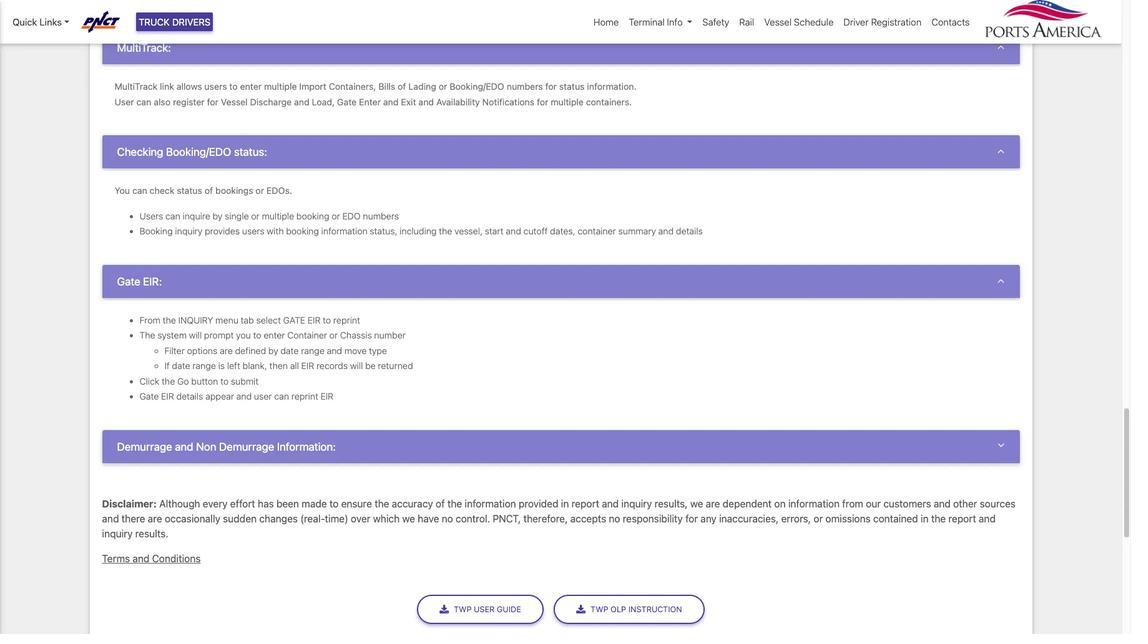Task type: describe. For each thing, give the bounding box(es) containing it.
download image for twp olp instruction
[[576, 605, 591, 615]]

0 horizontal spatial in
[[561, 499, 569, 510]]

checking
[[117, 146, 163, 159]]

the up system
[[163, 315, 176, 326]]

checking booking/edo status:
[[117, 146, 267, 159]]

with
[[267, 226, 284, 237]]

details inside users can inquire by single or multiple booking or edo numbers booking inquiry provides users with booking information status, including the vessel, start and cutoff dates, container summary and details
[[676, 226, 703, 237]]

left
[[227, 361, 240, 372]]

multitrack
[[115, 81, 158, 92]]

provides
[[205, 226, 240, 237]]

multiple for dates,
[[262, 211, 294, 221]]

pnct,
[[493, 514, 521, 525]]

effort
[[230, 499, 255, 510]]

containers,
[[329, 81, 376, 92]]

quick
[[12, 16, 37, 27]]

safety
[[703, 16, 729, 27]]

disclaimer:
[[102, 499, 157, 510]]

user inside multitrack link allows users to enter multiple import containers, bills of lading or booking/edo numbers for status information. user can also register for vessel discharge and load, gate enter and exit and availability notifications for multiple containers.
[[115, 97, 134, 107]]

container
[[578, 226, 616, 237]]

home link
[[589, 10, 624, 34]]

users inside users can inquire by single or multiple booking or edo numbers booking inquiry provides users with booking information status, including the vessel, start and cutoff dates, container summary and details
[[242, 226, 265, 237]]

1 horizontal spatial date
[[281, 346, 299, 356]]

information.
[[587, 81, 637, 92]]

also
[[154, 97, 171, 107]]

and up "records"
[[327, 346, 342, 356]]

and down import
[[294, 97, 310, 107]]

other
[[953, 499, 977, 510]]

or left the edos.
[[256, 186, 264, 196]]

submit
[[231, 376, 259, 387]]

0 vertical spatial reprint
[[333, 315, 360, 326]]

by inside from the inquiry menu tab select gate eir to reprint the system will prompt you to enter container or chassis number filter options are defined by date range and move type if date range is left blank, then all eir records will be returned click the go button to submit gate eir details appear and user can reprint eir
[[268, 346, 278, 356]]

1 demurrage from the left
[[117, 441, 172, 454]]

quick links
[[12, 16, 62, 27]]

vessel inside multitrack link allows users to enter multiple import containers, bills of lading or booking/edo numbers for status information. user can also register for vessel discharge and load, gate enter and exit and availability notifications for multiple containers.
[[221, 97, 248, 107]]

tab list containing multitrack:
[[102, 0, 1020, 467]]

1 vertical spatial multiple
[[551, 97, 584, 107]]

angle down image for booking/edo
[[998, 146, 1005, 157]]

tab
[[241, 315, 254, 326]]

status,
[[370, 226, 397, 237]]

0 horizontal spatial report
[[572, 499, 599, 510]]

control.
[[456, 514, 490, 525]]

to down is
[[220, 376, 229, 387]]

for right the notifications
[[537, 97, 548, 107]]

information inside users can inquire by single or multiple booking or edo numbers booking inquiry provides users with booking information status, including the vessel, start and cutoff dates, container summary and details
[[321, 226, 368, 237]]

1 horizontal spatial we
[[690, 499, 703, 510]]

truck drivers link
[[136, 12, 213, 32]]

container
[[287, 330, 327, 341]]

over
[[351, 514, 371, 525]]

dependent
[[723, 499, 772, 510]]

(real-
[[300, 514, 325, 525]]

vessel schedule link
[[759, 10, 839, 34]]

from
[[842, 499, 864, 510]]

and left other
[[934, 499, 951, 510]]

to inside multitrack link allows users to enter multiple import containers, bills of lading or booking/edo numbers for status information. user can also register for vessel discharge and load, gate enter and exit and availability notifications for multiple containers.
[[229, 81, 238, 92]]

eir up container
[[308, 315, 321, 326]]

0 horizontal spatial date
[[172, 361, 190, 372]]

then
[[269, 361, 288, 372]]

conditions
[[152, 554, 201, 565]]

edo
[[342, 211, 361, 221]]

appear
[[205, 392, 234, 402]]

and down the submit
[[236, 392, 252, 402]]

gate inside from the inquiry menu tab select gate eir to reprint the system will prompt you to enter container or chassis number filter options are defined by date range and move type if date range is left blank, then all eir records will be returned click the go button to submit gate eir details appear and user can reprint eir
[[140, 392, 159, 402]]

angle down image for and
[[998, 441, 1005, 452]]

every
[[203, 499, 228, 510]]

register
[[173, 97, 205, 107]]

users
[[140, 211, 163, 221]]

the right contained
[[931, 514, 946, 525]]

inquiry inside users can inquire by single or multiple booking or edo numbers booking inquiry provides users with booking information status, including the vessel, start and cutoff dates, container summary and details
[[175, 226, 203, 237]]

notifications
[[482, 97, 535, 107]]

accepts
[[570, 514, 606, 525]]

eir right the all
[[301, 361, 314, 372]]

multitrack link allows users to enter multiple import containers, bills of lading or booking/edo numbers for status information. user can also register for vessel discharge and load, gate enter and exit and availability notifications for multiple containers.
[[115, 81, 637, 107]]

enter inside from the inquiry menu tab select gate eir to reprint the system will prompt you to enter container or chassis number filter options are defined by date range and move type if date range is left blank, then all eir records will be returned click the go button to submit gate eir details appear and user can reprint eir
[[264, 330, 285, 341]]

load,
[[312, 97, 335, 107]]

0 vertical spatial range
[[301, 346, 325, 356]]

occasionally
[[165, 514, 220, 525]]

have
[[418, 514, 439, 525]]

gate
[[283, 315, 305, 326]]

customers
[[884, 499, 931, 510]]

1 horizontal spatial report
[[949, 514, 976, 525]]

you
[[236, 330, 251, 341]]

returned
[[378, 361, 413, 372]]

move
[[345, 346, 367, 356]]

by inside users can inquire by single or multiple booking or edo numbers booking inquiry provides users with booking information status, including the vessel, start and cutoff dates, container summary and details
[[213, 211, 223, 221]]

twp for twp olp instruction
[[591, 606, 608, 615]]

0 vertical spatial booking
[[297, 211, 329, 221]]

demurrage and non demurrage information:
[[117, 441, 336, 454]]

or left edo
[[332, 211, 340, 221]]

terms and conditions link
[[102, 554, 201, 565]]

summary
[[618, 226, 656, 237]]

can inside from the inquiry menu tab select gate eir to reprint the system will prompt you to enter container or chassis number filter options are defined by date range and move type if date range is left blank, then all eir records will be returned click the go button to submit gate eir details appear and user can reprint eir
[[274, 392, 289, 402]]

1 horizontal spatial will
[[350, 361, 363, 372]]

of for are
[[436, 499, 445, 510]]

terminal info
[[629, 16, 683, 27]]

twp olp instruction
[[591, 606, 682, 615]]

or inside from the inquiry menu tab select gate eir to reprint the system will prompt you to enter container or chassis number filter options are defined by date range and move type if date range is left blank, then all eir records will be returned click the go button to submit gate eir details appear and user can reprint eir
[[329, 330, 338, 341]]

0 horizontal spatial will
[[189, 330, 202, 341]]

contacts link
[[927, 10, 975, 34]]

and up 'accepts'
[[602, 499, 619, 510]]

terminal
[[629, 16, 665, 27]]

eir down "records"
[[321, 392, 334, 402]]

button
[[191, 376, 218, 387]]

link
[[160, 81, 174, 92]]

and right start
[[506, 226, 521, 237]]

angle down image inside multitrack: link
[[998, 41, 1005, 52]]

the left go at the left bottom
[[162, 376, 175, 387]]

from the inquiry menu tab select gate eir to reprint the system will prompt you to enter container or chassis number filter options are defined by date range and move type if date range is left blank, then all eir records will be returned click the go button to submit gate eir details appear and user can reprint eir
[[140, 315, 413, 402]]

0 vertical spatial vessel
[[764, 16, 792, 27]]

there
[[122, 514, 145, 525]]

information:
[[277, 441, 336, 454]]

you
[[115, 186, 130, 196]]

changes
[[259, 514, 298, 525]]

angle down image for eir:
[[998, 275, 1005, 286]]

download image for twp user guide
[[440, 605, 454, 615]]

are inside from the inquiry menu tab select gate eir to reprint the system will prompt you to enter container or chassis number filter options are defined by date range and move type if date range is left blank, then all eir records will be returned click the go button to submit gate eir details appear and user can reprint eir
[[220, 346, 233, 356]]

0 horizontal spatial reprint
[[291, 392, 318, 402]]

users can inquire by single or multiple booking or edo numbers booking inquiry provides users with booking information status, including the vessel, start and cutoff dates, container summary and details
[[140, 211, 703, 237]]

2 no from the left
[[609, 514, 620, 525]]

on
[[774, 499, 786, 510]]

responsibility
[[623, 514, 683, 525]]

numbers inside multitrack link allows users to enter multiple import containers, bills of lading or booking/edo numbers for status information. user can also register for vessel discharge and load, gate enter and exit and availability notifications for multiple containers.
[[507, 81, 543, 92]]

0 horizontal spatial booking/edo
[[166, 146, 231, 159]]

eir:
[[143, 275, 162, 288]]

therefore,
[[524, 514, 568, 525]]

enter inside multitrack link allows users to enter multiple import containers, bills of lading or booking/edo numbers for status information. user can also register for vessel discharge and load, gate enter and exit and availability notifications for multiple containers.
[[240, 81, 262, 92]]

twp olp instruction link
[[554, 595, 705, 625]]

allows
[[177, 81, 202, 92]]

system
[[158, 330, 187, 341]]

home
[[594, 16, 619, 27]]

status:
[[234, 146, 267, 159]]

registration
[[871, 16, 922, 27]]

the up "which"
[[375, 499, 389, 510]]

details inside from the inquiry menu tab select gate eir to reprint the system will prompt you to enter container or chassis number filter options are defined by date range and move type if date range is left blank, then all eir records will be returned click the go button to submit gate eir details appear and user can reprint eir
[[176, 392, 203, 402]]

1 horizontal spatial in
[[921, 514, 929, 525]]

status inside multitrack link allows users to enter multiple import containers, bills of lading or booking/edo numbers for status information. user can also register for vessel discharge and load, gate enter and exit and availability notifications for multiple containers.
[[559, 81, 585, 92]]

and right summary
[[658, 226, 674, 237]]

you can check status of bookings or edos.
[[115, 186, 292, 196]]

can inside users can inquire by single or multiple booking or edo numbers booking inquiry provides users with booking information status, including the vessel, start and cutoff dates, container summary and details
[[165, 211, 180, 221]]

cutoff
[[524, 226, 548, 237]]

safety link
[[698, 10, 734, 34]]

1 vertical spatial user
[[474, 606, 495, 615]]



Task type: vqa. For each thing, say whether or not it's contained in the screenshot.
IMPORT DELIVERY: 'Link'
no



Task type: locate. For each thing, give the bounding box(es) containing it.
chassis
[[340, 330, 372, 341]]

download image
[[440, 605, 454, 615], [576, 605, 591, 615]]

1 vertical spatial users
[[242, 226, 265, 237]]

2 horizontal spatial are
[[706, 499, 720, 510]]

1 vertical spatial date
[[172, 361, 190, 372]]

1 horizontal spatial demurrage
[[219, 441, 274, 454]]

select
[[256, 315, 281, 326]]

or right single
[[251, 211, 260, 221]]

0 horizontal spatial download image
[[440, 605, 454, 615]]

numbers up "status,"
[[363, 211, 399, 221]]

1 horizontal spatial no
[[609, 514, 620, 525]]

no
[[442, 514, 453, 525], [609, 514, 620, 525]]

3 angle down image from the top
[[998, 275, 1005, 286]]

will left be
[[350, 361, 363, 372]]

or left chassis
[[329, 330, 338, 341]]

0 vertical spatial status
[[559, 81, 585, 92]]

enter
[[359, 97, 381, 107]]

reprint up chassis
[[333, 315, 360, 326]]

information down edo
[[321, 226, 368, 237]]

by up the provides at the top of page
[[213, 211, 223, 221]]

guide
[[497, 606, 521, 615]]

1 horizontal spatial enter
[[264, 330, 285, 341]]

numbers up the notifications
[[507, 81, 543, 92]]

rail link
[[734, 10, 759, 34]]

2 vertical spatial are
[[148, 514, 162, 525]]

download image inside twp olp instruction link
[[576, 605, 591, 615]]

2 vertical spatial of
[[436, 499, 445, 510]]

range
[[301, 346, 325, 356], [193, 361, 216, 372]]

driver registration
[[844, 16, 922, 27]]

to up time)
[[330, 499, 339, 510]]

for down multitrack: link
[[545, 81, 557, 92]]

and down sources
[[979, 514, 996, 525]]

defined
[[235, 346, 266, 356]]

0 horizontal spatial are
[[148, 514, 162, 525]]

terminal info link
[[624, 10, 698, 34]]

are up results.
[[148, 514, 162, 525]]

1 vertical spatial by
[[268, 346, 278, 356]]

enter down the select
[[264, 330, 285, 341]]

numbers inside users can inquire by single or multiple booking or edo numbers booking inquiry provides users with booking information status, including the vessel, start and cutoff dates, container summary and details
[[363, 211, 399, 221]]

omissions
[[826, 514, 871, 525]]

1 no from the left
[[442, 514, 453, 525]]

has
[[258, 499, 274, 510]]

will down inquiry
[[189, 330, 202, 341]]

1 horizontal spatial information
[[465, 499, 516, 510]]

0 vertical spatial gate
[[337, 97, 357, 107]]

1 vertical spatial vessel
[[221, 97, 248, 107]]

2 horizontal spatial of
[[436, 499, 445, 510]]

is
[[218, 361, 225, 372]]

of inside the although every effort has been made to ensure the accuracy of the information provided in report and inquiry results, we are dependent on information from our customers and other sources and there are occasionally sudden             changes (real-time) over which we have no control. pnct, therefore, accepts no responsibility for any inaccuracies, errors, or omissions contained in the report and inquiry results.
[[436, 499, 445, 510]]

1 vertical spatial will
[[350, 361, 363, 372]]

1 vertical spatial range
[[193, 361, 216, 372]]

1 horizontal spatial reprint
[[333, 315, 360, 326]]

information up errors,
[[788, 499, 840, 510]]

users inside multitrack link allows users to enter multiple import containers, bills of lading or booking/edo numbers for status information. user can also register for vessel discharge and load, gate enter and exit and availability notifications for multiple containers.
[[204, 81, 227, 92]]

0 horizontal spatial vessel
[[221, 97, 248, 107]]

status left information.
[[559, 81, 585, 92]]

details right summary
[[676, 226, 703, 237]]

1 vertical spatial inquiry
[[622, 499, 652, 510]]

vessel,
[[455, 226, 483, 237]]

report up 'accepts'
[[572, 499, 599, 510]]

1 horizontal spatial vessel
[[764, 16, 792, 27]]

demurrage up disclaimer:
[[117, 441, 172, 454]]

to right you
[[253, 330, 261, 341]]

and left non
[[175, 441, 193, 454]]

twp user guide link
[[417, 595, 544, 625]]

inquiry down there
[[102, 529, 133, 540]]

booking right with
[[286, 226, 319, 237]]

driver registration link
[[839, 10, 927, 34]]

no right 'accepts'
[[609, 514, 620, 525]]

0 horizontal spatial users
[[204, 81, 227, 92]]

vessel right "rail"
[[764, 16, 792, 27]]

schedule
[[794, 16, 834, 27]]

0 horizontal spatial demurrage
[[117, 441, 172, 454]]

our
[[866, 499, 881, 510]]

to up container
[[323, 315, 331, 326]]

to right allows
[[229, 81, 238, 92]]

or inside multitrack link allows users to enter multiple import containers, bills of lading or booking/edo numbers for status information. user can also register for vessel discharge and load, gate enter and exit and availability notifications for multiple containers.
[[439, 81, 447, 92]]

the
[[140, 330, 155, 341]]

1 horizontal spatial user
[[474, 606, 495, 615]]

twp left olp
[[591, 606, 608, 615]]

be
[[365, 361, 376, 372]]

demurrage and non demurrage information: link
[[117, 441, 1005, 454]]

report down other
[[949, 514, 976, 525]]

and right the terms
[[133, 554, 150, 565]]

by up the then
[[268, 346, 278, 356]]

the inside users can inquire by single or multiple booking or edo numbers booking inquiry provides users with booking information status, including the vessel, start and cutoff dates, container summary and details
[[439, 226, 452, 237]]

for left the any
[[686, 514, 698, 525]]

for right the register on the top left
[[207, 97, 218, 107]]

multiple up the discharge
[[264, 81, 297, 92]]

inquiry up responsibility
[[622, 499, 652, 510]]

1 vertical spatial numbers
[[363, 211, 399, 221]]

we up the any
[[690, 499, 703, 510]]

1 horizontal spatial inquiry
[[175, 226, 203, 237]]

users
[[204, 81, 227, 92], [242, 226, 265, 237]]

0 horizontal spatial no
[[442, 514, 453, 525]]

1 horizontal spatial of
[[398, 81, 406, 92]]

gate inside multitrack link allows users to enter multiple import containers, bills of lading or booking/edo numbers for status information. user can also register for vessel discharge and load, gate enter and exit and availability notifications for multiple containers.
[[337, 97, 357, 107]]

reprint down the all
[[291, 392, 318, 402]]

0 vertical spatial user
[[115, 97, 134, 107]]

0 horizontal spatial inquiry
[[102, 529, 133, 540]]

gate down click
[[140, 392, 159, 402]]

angle down image inside checking booking/edo status: link
[[998, 146, 1005, 157]]

1 vertical spatial in
[[921, 514, 929, 525]]

1 twp from the left
[[454, 606, 472, 615]]

1 vertical spatial booking/edo
[[166, 146, 231, 159]]

in
[[561, 499, 569, 510], [921, 514, 929, 525]]

in up therefore,
[[561, 499, 569, 510]]

gate left eir: on the left
[[117, 275, 140, 288]]

0 vertical spatial enter
[[240, 81, 262, 92]]

1 horizontal spatial range
[[301, 346, 325, 356]]

1 vertical spatial details
[[176, 392, 203, 402]]

enter
[[240, 81, 262, 92], [264, 330, 285, 341]]

booking/edo up the you can check status of bookings or edos.
[[166, 146, 231, 159]]

report
[[572, 499, 599, 510], [949, 514, 976, 525]]

twp for twp user guide
[[454, 606, 472, 615]]

we down accuracy at the bottom left
[[402, 514, 415, 525]]

check
[[150, 186, 174, 196]]

2 vertical spatial multiple
[[262, 211, 294, 221]]

0 horizontal spatial we
[[402, 514, 415, 525]]

gate eir:
[[117, 275, 162, 288]]

or
[[439, 81, 447, 92], [256, 186, 264, 196], [251, 211, 260, 221], [332, 211, 340, 221], [329, 330, 338, 341], [814, 514, 823, 525]]

1 horizontal spatial booking/edo
[[450, 81, 504, 92]]

download image left guide
[[440, 605, 454, 615]]

0 horizontal spatial status
[[177, 186, 202, 196]]

gate down containers,
[[337, 97, 357, 107]]

2 twp from the left
[[591, 606, 608, 615]]

to
[[229, 81, 238, 92], [323, 315, 331, 326], [253, 330, 261, 341], [220, 376, 229, 387], [330, 499, 339, 510]]

0 horizontal spatial numbers
[[363, 211, 399, 221]]

angle down image
[[998, 41, 1005, 52], [998, 146, 1005, 157], [998, 275, 1005, 286], [998, 441, 1005, 452]]

exit
[[401, 97, 416, 107]]

1 horizontal spatial by
[[268, 346, 278, 356]]

0 vertical spatial of
[[398, 81, 406, 92]]

the up control.
[[448, 499, 462, 510]]

number
[[374, 330, 406, 341]]

angle down image inside gate eir: link
[[998, 275, 1005, 286]]

accuracy
[[392, 499, 433, 510]]

dates,
[[550, 226, 575, 237]]

2 horizontal spatial information
[[788, 499, 840, 510]]

date up the all
[[281, 346, 299, 356]]

drivers
[[172, 16, 211, 27]]

sources
[[980, 499, 1016, 510]]

user down "multitrack"
[[115, 97, 134, 107]]

inquiry
[[178, 315, 213, 326]]

angle down image inside demurrage and non demurrage information: link
[[998, 441, 1005, 452]]

user left guide
[[474, 606, 495, 615]]

options
[[187, 346, 218, 356]]

non
[[196, 441, 216, 454]]

1 vertical spatial we
[[402, 514, 415, 525]]

can inside multitrack link allows users to enter multiple import containers, bills of lading or booking/edo numbers for status information. user can also register for vessel discharge and load, gate enter and exit and availability notifications for multiple containers.
[[136, 97, 151, 107]]

multitrack: link
[[117, 41, 1005, 54]]

of for availability
[[398, 81, 406, 92]]

0 horizontal spatial of
[[205, 186, 213, 196]]

vessel left the discharge
[[221, 97, 248, 107]]

of inside multitrack link allows users to enter multiple import containers, bills of lading or booking/edo numbers for status information. user can also register for vessel discharge and load, gate enter and exit and availability notifications for multiple containers.
[[398, 81, 406, 92]]

1 horizontal spatial numbers
[[507, 81, 543, 92]]

0 vertical spatial details
[[676, 226, 703, 237]]

rail
[[739, 16, 754, 27]]

multiple left containers.
[[551, 97, 584, 107]]

booking/edo inside multitrack link allows users to enter multiple import containers, bills of lading or booking/edo numbers for status information. user can also register for vessel discharge and load, gate enter and exit and availability notifications for multiple containers.
[[450, 81, 504, 92]]

download image left olp
[[576, 605, 591, 615]]

1 vertical spatial gate
[[117, 275, 140, 288]]

containers.
[[586, 97, 632, 107]]

instruction
[[629, 606, 682, 615]]

1 vertical spatial status
[[177, 186, 202, 196]]

inquiry down inquire
[[175, 226, 203, 237]]

lading
[[409, 81, 436, 92]]

records
[[317, 361, 348, 372]]

0 vertical spatial multiple
[[264, 81, 297, 92]]

single
[[225, 211, 249, 221]]

been
[[276, 499, 299, 510]]

can right you in the left of the page
[[132, 186, 147, 196]]

4 angle down image from the top
[[998, 441, 1005, 452]]

multitrack:
[[117, 41, 171, 54]]

multiple
[[264, 81, 297, 92], [551, 97, 584, 107], [262, 211, 294, 221]]

including
[[400, 226, 437, 237]]

to inside the although every effort has been made to ensure the accuracy of the information provided in report and inquiry results, we are dependent on information from our customers and other sources and there are occasionally sudden             changes (real-time) over which we have no control. pnct, therefore, accepts no responsibility for any inaccuracies, errors, or omissions contained in the report and inquiry results.
[[330, 499, 339, 510]]

multiple up with
[[262, 211, 294, 221]]

or right errors,
[[814, 514, 823, 525]]

numbers
[[507, 81, 543, 92], [363, 211, 399, 221]]

import
[[299, 81, 326, 92]]

0 vertical spatial report
[[572, 499, 599, 510]]

tab list
[[102, 0, 1020, 467]]

0 vertical spatial in
[[561, 499, 569, 510]]

booking left edo
[[297, 211, 329, 221]]

details down go at the left bottom
[[176, 392, 203, 402]]

gate eir: link
[[117, 275, 1005, 288]]

1 angle down image from the top
[[998, 41, 1005, 52]]

0 horizontal spatial by
[[213, 211, 223, 221]]

multiple inside users can inquire by single or multiple booking or edo numbers booking inquiry provides users with booking information status, including the vessel, start and cutoff dates, container summary and details
[[262, 211, 294, 221]]

and down lading
[[419, 97, 434, 107]]

can right user
[[274, 392, 289, 402]]

0 vertical spatial we
[[690, 499, 703, 510]]

1 vertical spatial booking
[[286, 226, 319, 237]]

date right if
[[172, 361, 190, 372]]

quick links link
[[12, 15, 69, 29]]

of right bills
[[398, 81, 406, 92]]

type
[[369, 346, 387, 356]]

click
[[140, 376, 159, 387]]

1 vertical spatial report
[[949, 514, 976, 525]]

1 horizontal spatial download image
[[576, 605, 591, 615]]

2 vertical spatial inquiry
[[102, 529, 133, 540]]

0 vertical spatial by
[[213, 211, 223, 221]]

twp left guide
[[454, 606, 472, 615]]

1 horizontal spatial are
[[220, 346, 233, 356]]

results,
[[655, 499, 688, 510]]

are
[[220, 346, 233, 356], [706, 499, 720, 510], [148, 514, 162, 525]]

are up is
[[220, 346, 233, 356]]

1 horizontal spatial twp
[[591, 606, 608, 615]]

1 download image from the left
[[440, 605, 454, 615]]

blank,
[[243, 361, 267, 372]]

0 vertical spatial are
[[220, 346, 233, 356]]

0 horizontal spatial twp
[[454, 606, 472, 615]]

0 horizontal spatial user
[[115, 97, 134, 107]]

in down customers
[[921, 514, 929, 525]]

date
[[281, 346, 299, 356], [172, 361, 190, 372]]

1 vertical spatial reprint
[[291, 392, 318, 402]]

user
[[254, 392, 272, 402]]

1 horizontal spatial details
[[676, 226, 703, 237]]

can right users
[[165, 211, 180, 221]]

0 vertical spatial date
[[281, 346, 299, 356]]

0 vertical spatial inquiry
[[175, 226, 203, 237]]

errors,
[[781, 514, 811, 525]]

multiple for and
[[264, 81, 297, 92]]

or inside the although every effort has been made to ensure the accuracy of the information provided in report and inquiry results, we are dependent on information from our customers and other sources and there are occasionally sudden             changes (real-time) over which we have no control. pnct, therefore, accepts no responsibility for any inaccuracies, errors, or omissions contained in the report and inquiry results.
[[814, 514, 823, 525]]

2 download image from the left
[[576, 605, 591, 615]]

will
[[189, 330, 202, 341], [350, 361, 363, 372]]

demurrage right non
[[219, 441, 274, 454]]

inaccuracies,
[[719, 514, 779, 525]]

eir down if
[[161, 392, 174, 402]]

can down "multitrack"
[[136, 97, 151, 107]]

terms and conditions
[[102, 554, 201, 565]]

download image inside twp user guide link
[[440, 605, 454, 615]]

results.
[[135, 529, 168, 540]]

users left with
[[242, 226, 265, 237]]

1 vertical spatial are
[[706, 499, 720, 510]]

although
[[159, 499, 200, 510]]

0 vertical spatial numbers
[[507, 81, 543, 92]]

prompt
[[204, 330, 234, 341]]

0 horizontal spatial information
[[321, 226, 368, 237]]

and left there
[[102, 514, 119, 525]]

users right allows
[[204, 81, 227, 92]]

and down bills
[[383, 97, 399, 107]]

booking/edo up availability
[[450, 81, 504, 92]]

0 vertical spatial booking/edo
[[450, 81, 504, 92]]

for inside the although every effort has been made to ensure the accuracy of the information provided in report and inquiry results, we are dependent on information from our customers and other sources and there are occasionally sudden             changes (real-time) over which we have no control. pnct, therefore, accepts no responsibility for any inaccuracies, errors, or omissions contained in the report and inquiry results.
[[686, 514, 698, 525]]

or right lading
[[439, 81, 447, 92]]

0 horizontal spatial details
[[176, 392, 203, 402]]

2 horizontal spatial inquiry
[[622, 499, 652, 510]]

of left bookings
[[205, 186, 213, 196]]

status up inquire
[[177, 186, 202, 196]]

information up the 'pnct,' on the bottom left of page
[[465, 499, 516, 510]]

of up have
[[436, 499, 445, 510]]

enter up the discharge
[[240, 81, 262, 92]]

0 vertical spatial will
[[189, 330, 202, 341]]

are up the any
[[706, 499, 720, 510]]

no right have
[[442, 514, 453, 525]]

driver
[[844, 16, 869, 27]]

0 horizontal spatial enter
[[240, 81, 262, 92]]

filter
[[165, 346, 185, 356]]

1 horizontal spatial status
[[559, 81, 585, 92]]

2 vertical spatial gate
[[140, 392, 159, 402]]

0 vertical spatial users
[[204, 81, 227, 92]]

2 angle down image from the top
[[998, 146, 1005, 157]]

1 vertical spatial enter
[[264, 330, 285, 341]]

the left 'vessel,'
[[439, 226, 452, 237]]

range up button on the bottom left of page
[[193, 361, 216, 372]]

booking
[[140, 226, 173, 237]]

bookings
[[215, 186, 253, 196]]

inquire
[[183, 211, 210, 221]]

1 vertical spatial of
[[205, 186, 213, 196]]

2 demurrage from the left
[[219, 441, 274, 454]]

0 horizontal spatial range
[[193, 361, 216, 372]]

1 horizontal spatial users
[[242, 226, 265, 237]]

all
[[290, 361, 299, 372]]



